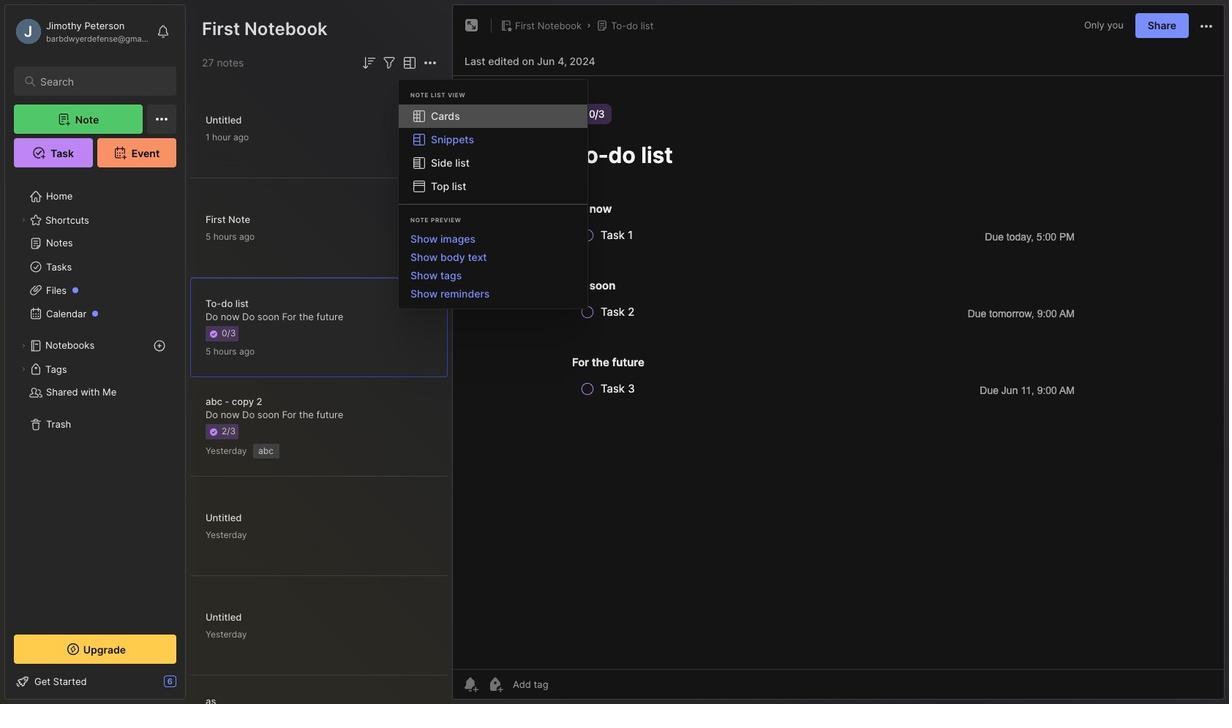 Task type: vqa. For each thing, say whether or not it's contained in the screenshot.
Sort options field
yes



Task type: locate. For each thing, give the bounding box(es) containing it.
More actions field
[[1198, 16, 1216, 35], [422, 54, 439, 72]]

None search field
[[40, 72, 163, 90]]

dropdown list menu
[[399, 105, 588, 198], [399, 230, 588, 303]]

1 vertical spatial more actions field
[[422, 54, 439, 72]]

more actions image
[[1198, 17, 1216, 35], [422, 54, 439, 72]]

tree
[[5, 176, 185, 622]]

Add filters field
[[381, 54, 398, 72]]

0 vertical spatial more actions field
[[1198, 16, 1216, 35]]

expand note image
[[463, 17, 481, 34]]

0 vertical spatial dropdown list menu
[[399, 105, 588, 198]]

menu item
[[399, 105, 588, 128]]

main element
[[0, 0, 190, 705]]

add filters image
[[381, 54, 398, 72]]

Search text field
[[40, 75, 163, 89]]

0 horizontal spatial more actions image
[[422, 54, 439, 72]]

View options field
[[398, 54, 419, 72]]

1 horizontal spatial more actions field
[[1198, 16, 1216, 35]]

more actions field inside note window element
[[1198, 16, 1216, 35]]

1 dropdown list menu from the top
[[399, 105, 588, 198]]

add tag image
[[487, 676, 504, 694]]

click to collapse image
[[185, 678, 196, 695]]

Help and Learning task checklist field
[[5, 670, 185, 694]]

1 horizontal spatial more actions image
[[1198, 17, 1216, 35]]

add a reminder image
[[462, 676, 479, 694]]

1 vertical spatial dropdown list menu
[[399, 230, 588, 303]]

0 horizontal spatial more actions field
[[422, 54, 439, 72]]

Add tag field
[[512, 678, 622, 692]]

0 vertical spatial more actions image
[[1198, 17, 1216, 35]]



Task type: describe. For each thing, give the bounding box(es) containing it.
note window element
[[452, 4, 1225, 704]]

expand tags image
[[19, 365, 28, 374]]

2 dropdown list menu from the top
[[399, 230, 588, 303]]

tree inside main element
[[5, 176, 185, 622]]

Account field
[[14, 17, 149, 46]]

Sort options field
[[360, 54, 378, 72]]

none search field inside main element
[[40, 72, 163, 90]]

expand notebooks image
[[19, 342, 28, 351]]

Note Editor text field
[[453, 75, 1224, 670]]

1 vertical spatial more actions image
[[422, 54, 439, 72]]



